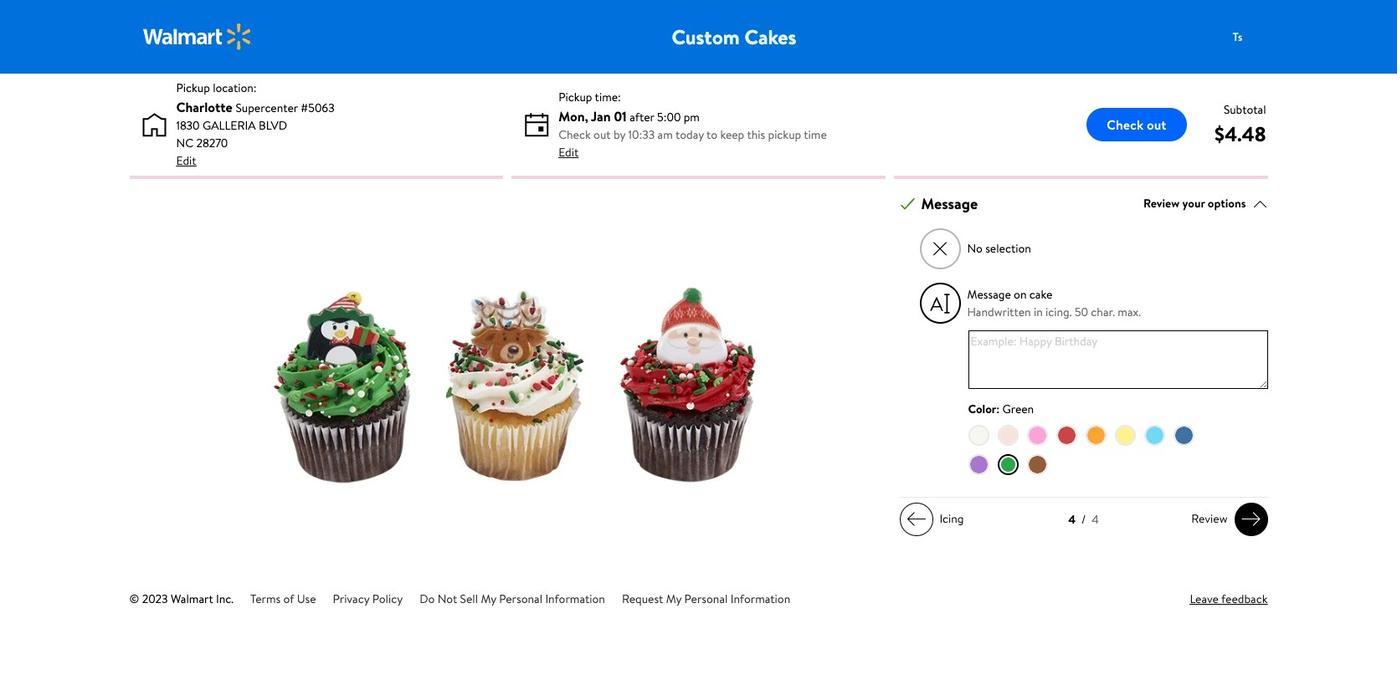 Task type: locate. For each thing, give the bounding box(es) containing it.
edit link down nc
[[176, 152, 196, 170]]

privacy
[[333, 591, 369, 608]]

review link
[[1185, 503, 1268, 536]]

this
[[747, 126, 765, 143]]

review inside review link
[[1191, 511, 1228, 528]]

edit inside the pickup time: mon, jan 01 after 5:00 pm check out by 10:33 am today to keep this pickup time edit
[[558, 144, 579, 160]]

information
[[545, 591, 605, 608], [731, 591, 790, 608]]

ts
[[1233, 28, 1243, 45]]

5063
[[308, 100, 335, 116]]

1 horizontal spatial icon for continue arrow image
[[1241, 509, 1261, 530]]

terms
[[250, 591, 281, 608]]

message for message on cake handwritten in icing. 50 char. max.
[[967, 286, 1011, 303]]

pickup up mon,
[[558, 88, 592, 105]]

icing.
[[1046, 304, 1072, 320]]

nc
[[176, 135, 193, 152]]

0 horizontal spatial my
[[481, 591, 496, 608]]

pickup inside pickup location: charlotte supercenter # 5063 1830 galleria blvd nc 28270 edit
[[176, 80, 210, 96]]

terms of use
[[250, 591, 316, 608]]

50
[[1075, 304, 1088, 320]]

pickup time: mon, jan 01 after 5:00 pm check out by 10:33 am today to keep this pickup time edit
[[558, 88, 827, 160]]

1 horizontal spatial my
[[666, 591, 682, 608]]

on
[[1014, 286, 1027, 303]]

4
[[1068, 511, 1076, 528], [1092, 511, 1099, 528]]

out inside the pickup time: mon, jan 01 after 5:00 pm check out by 10:33 am today to keep this pickup time edit
[[594, 126, 611, 143]]

icing link
[[899, 503, 971, 536]]

terms of use link
[[250, 591, 316, 608]]

color : green
[[968, 401, 1034, 418]]

0 horizontal spatial information
[[545, 591, 605, 608]]

no selection
[[967, 240, 1031, 257]]

4 right /
[[1092, 511, 1099, 528]]

0 horizontal spatial review
[[1143, 195, 1180, 212]]

5:00
[[657, 108, 681, 125]]

keep
[[720, 126, 744, 143]]

review your options element
[[1143, 195, 1246, 213]]

message right ok image
[[921, 194, 978, 214]]

edit
[[558, 144, 579, 160], [176, 152, 196, 169]]

1 icon for continue arrow image from the left
[[906, 509, 926, 530]]

2 information from the left
[[731, 591, 790, 608]]

cake
[[1029, 286, 1052, 303]]

pm
[[684, 108, 700, 125]]

2 personal from the left
[[684, 591, 728, 608]]

0 vertical spatial message
[[921, 194, 978, 214]]

options
[[1208, 195, 1246, 212]]

charlotte
[[176, 98, 232, 116]]

icon for continue arrow image inside review link
[[1241, 509, 1261, 530]]

review inside review your options element
[[1143, 195, 1180, 212]]

ok image
[[900, 196, 915, 211]]

0 vertical spatial review
[[1143, 195, 1180, 212]]

1 vertical spatial review
[[1191, 511, 1228, 528]]

check inside the pickup time: mon, jan 01 after 5:00 pm check out by 10:33 am today to keep this pickup time edit
[[558, 126, 591, 143]]

0 horizontal spatial icon for continue arrow image
[[906, 509, 926, 530]]

1 horizontal spatial review
[[1191, 511, 1228, 528]]

0 horizontal spatial 4
[[1068, 511, 1076, 528]]

jan
[[591, 107, 611, 125]]

do not sell my personal information link
[[420, 591, 605, 608]]

subtotal $4.48
[[1215, 101, 1266, 148]]

28270
[[196, 135, 228, 152]]

1 horizontal spatial information
[[731, 591, 790, 608]]

ts button
[[1221, 20, 1288, 54]]

edit link
[[558, 144, 579, 161], [176, 152, 196, 170]]

2 icon for continue arrow image from the left
[[1241, 509, 1261, 530]]

edit down mon,
[[558, 144, 579, 160]]

message inside message on cake handwritten in icing. 50 char. max.
[[967, 286, 1011, 303]]

edit down nc
[[176, 152, 196, 169]]

icon for continue arrow image inside icing link
[[906, 509, 926, 530]]

personal right sell
[[499, 591, 542, 608]]

1 vertical spatial message
[[967, 286, 1011, 303]]

my right request
[[666, 591, 682, 608]]

pickup for mon,
[[558, 88, 592, 105]]

supercenter
[[236, 100, 298, 116]]

after
[[630, 108, 654, 125]]

time
[[804, 126, 827, 143]]

feedback
[[1221, 591, 1268, 608]]

icon for continue arrow image
[[906, 509, 926, 530], [1241, 509, 1261, 530]]

1 horizontal spatial edit link
[[558, 144, 579, 161]]

my right sell
[[481, 591, 496, 608]]

1 horizontal spatial out
[[1147, 116, 1167, 134]]

0 horizontal spatial edit
[[176, 152, 196, 169]]

pickup location: charlotte supercenter # 5063 1830 galleria blvd nc 28270 edit
[[176, 80, 335, 169]]

check out
[[1107, 116, 1167, 134]]

1 horizontal spatial pickup
[[558, 88, 592, 105]]

review
[[1143, 195, 1180, 212], [1191, 511, 1228, 528]]

icon for continue arrow image up feedback
[[1241, 509, 1261, 530]]

message on cake handwritten in icing. 50 char. max.
[[967, 286, 1141, 320]]

personal
[[499, 591, 542, 608], [684, 591, 728, 608]]

review up leave
[[1191, 511, 1228, 528]]

pickup inside the pickup time: mon, jan 01 after 5:00 pm check out by 10:33 am today to keep this pickup time edit
[[558, 88, 592, 105]]

pickup
[[176, 80, 210, 96], [558, 88, 592, 105]]

custom
[[672, 23, 740, 51]]

2 4 from the left
[[1092, 511, 1099, 528]]

request my personal information link
[[622, 591, 790, 608]]

leave feedback
[[1190, 591, 1268, 608]]

4 left /
[[1068, 511, 1076, 528]]

1 horizontal spatial 4
[[1092, 511, 1099, 528]]

review your options
[[1143, 195, 1246, 212]]

am
[[658, 126, 673, 143]]

location:
[[213, 80, 257, 96]]

edit link down mon,
[[558, 144, 579, 161]]

pickup
[[768, 126, 801, 143]]

message up handwritten
[[967, 286, 1011, 303]]

4 / 4
[[1068, 511, 1099, 528]]

not
[[438, 591, 457, 608]]

0 horizontal spatial pickup
[[176, 80, 210, 96]]

1 horizontal spatial edit
[[558, 144, 579, 160]]

Example: Happy Birthday text field
[[968, 331, 1268, 389]]

pickup up charlotte
[[176, 80, 210, 96]]

0 horizontal spatial check
[[558, 126, 591, 143]]

subtotal
[[1224, 101, 1266, 118]]

check
[[1107, 116, 1144, 134], [558, 126, 591, 143]]

remove image
[[931, 239, 949, 258]]

message
[[921, 194, 978, 214], [967, 286, 1011, 303]]

green
[[1002, 401, 1034, 418]]

review left 'your'
[[1143, 195, 1180, 212]]

01
[[614, 107, 627, 125]]

:
[[996, 401, 1000, 418]]

max.
[[1118, 304, 1141, 320]]

out
[[1147, 116, 1167, 134], [594, 126, 611, 143]]

1 horizontal spatial check
[[1107, 116, 1144, 134]]

1 horizontal spatial personal
[[684, 591, 728, 608]]

10:33
[[628, 126, 655, 143]]

request
[[622, 591, 663, 608]]

icon for continue arrow image left 'icing' at the right bottom of page
[[906, 509, 926, 530]]

personal right request
[[684, 591, 728, 608]]

my
[[481, 591, 496, 608], [666, 591, 682, 608]]

0 horizontal spatial personal
[[499, 591, 542, 608]]

0 horizontal spatial out
[[594, 126, 611, 143]]



Task type: vqa. For each thing, say whether or not it's contained in the screenshot.
walmart+
no



Task type: describe. For each thing, give the bounding box(es) containing it.
edit inside pickup location: charlotte supercenter # 5063 1830 galleria blvd nc 28270 edit
[[176, 152, 196, 169]]

1 4 from the left
[[1068, 511, 1076, 528]]

review for review
[[1191, 511, 1228, 528]]

of
[[283, 591, 294, 608]]

#
[[301, 100, 308, 116]]

privacy policy
[[333, 591, 403, 608]]

inc.
[[216, 591, 234, 608]]

galleria
[[203, 117, 256, 134]]

to
[[706, 126, 717, 143]]

policy
[[372, 591, 403, 608]]

char.
[[1091, 304, 1115, 320]]

review your options link
[[1143, 193, 1268, 215]]

1 information from the left
[[545, 591, 605, 608]]

today
[[675, 126, 704, 143]]

use
[[297, 591, 316, 608]]

request my personal information
[[622, 591, 790, 608]]

walmart
[[171, 591, 213, 608]]

icing
[[940, 511, 964, 528]]

check inside button
[[1107, 116, 1144, 134]]

mon,
[[558, 107, 588, 125]]

cakes
[[744, 23, 796, 51]]

handwritten
[[967, 304, 1031, 320]]

out inside button
[[1147, 116, 1167, 134]]

©
[[129, 591, 139, 608]]

© 2023 walmart inc.
[[129, 591, 234, 608]]

pickup for charlotte
[[176, 80, 210, 96]]

privacy policy link
[[333, 591, 403, 608]]

1830
[[176, 117, 200, 134]]

your
[[1182, 195, 1205, 212]]

1 personal from the left
[[499, 591, 542, 608]]

by
[[614, 126, 625, 143]]

/
[[1082, 511, 1086, 528]]

in
[[1034, 304, 1043, 320]]

up arrow image
[[1253, 196, 1268, 211]]

leave feedback button
[[1190, 591, 1268, 609]]

message for message
[[921, 194, 978, 214]]

custom cakes
[[672, 23, 796, 51]]

review for review your options
[[1143, 195, 1180, 212]]

do
[[420, 591, 435, 608]]

selection
[[985, 240, 1031, 257]]

$4.48
[[1215, 119, 1266, 148]]

time:
[[595, 88, 621, 105]]

2 my from the left
[[666, 591, 682, 608]]

do not sell my personal information
[[420, 591, 605, 608]]

no
[[967, 240, 983, 257]]

color
[[968, 401, 996, 418]]

blvd
[[259, 117, 287, 134]]

1 my from the left
[[481, 591, 496, 608]]

sell
[[460, 591, 478, 608]]

back to walmart.com image
[[143, 23, 252, 50]]

0 horizontal spatial edit link
[[176, 152, 196, 170]]

leave
[[1190, 591, 1219, 608]]

2023
[[142, 591, 168, 608]]

check out button
[[1087, 108, 1187, 141]]



